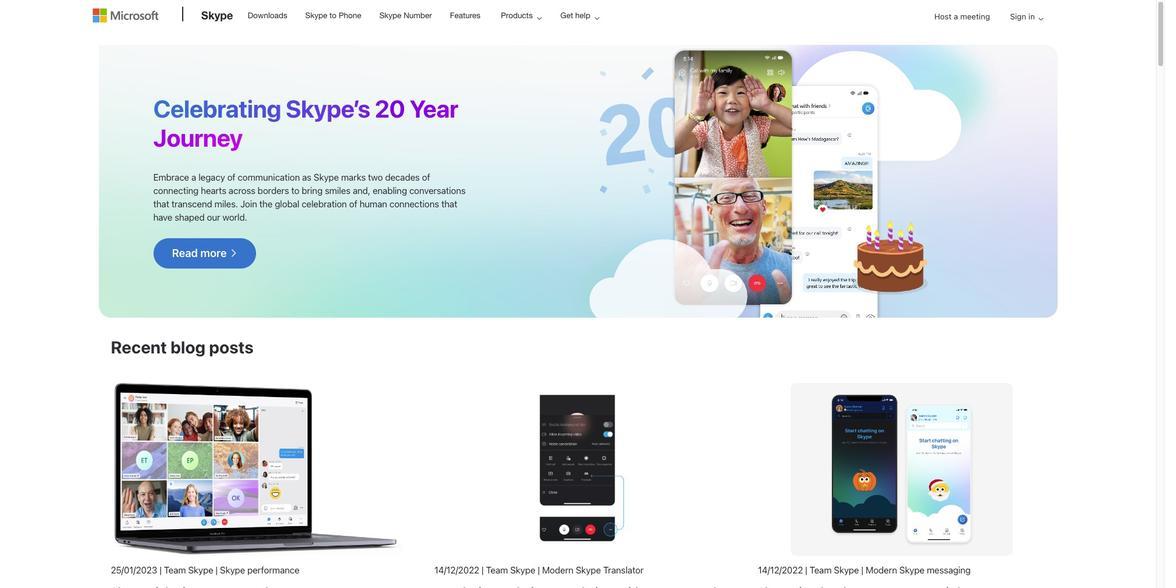 Task type: vqa. For each thing, say whether or not it's contained in the screenshot.
hardware related to Is Skype TX a hardware or software product?
no



Task type: locate. For each thing, give the bounding box(es) containing it.
skype to phone
[[305, 11, 361, 20]]

a inside embrace a legacy of communication as skype marks two decades of connecting hearts across borders to bring smiles and, enabling conversations that transcend miles. join the global celebration of human connections that have shaped our world.
[[191, 172, 196, 183]]

|
[[160, 565, 162, 576], [216, 565, 218, 576], [482, 565, 484, 576], [538, 565, 540, 576], [805, 565, 808, 576], [862, 565, 864, 576]]

celebrating skype's 20 year journey main content
[[0, 39, 1156, 589]]

0 horizontal spatial that
[[153, 198, 169, 209]]

1 | from the left
[[160, 565, 162, 576]]

modern
[[542, 565, 574, 576], [866, 565, 897, 576]]

number
[[404, 11, 432, 20]]

2 team from the left
[[486, 565, 508, 576]]

to up global
[[291, 185, 299, 196]]

skype's
[[286, 94, 370, 123]]

5 | from the left
[[805, 565, 808, 576]]

0 vertical spatial to
[[330, 11, 337, 20]]

decades
[[385, 172, 420, 183]]

skype inside skype number link
[[379, 11, 402, 20]]

to inside embrace a legacy of communication as skype marks two decades of connecting hearts across borders to bring smiles and, enabling conversations that transcend miles. join the global celebration of human connections that have shaped our world.
[[291, 185, 299, 196]]

1 horizontal spatial that
[[441, 198, 457, 209]]

the
[[259, 198, 273, 209]]

join
[[240, 198, 257, 209]]

1 horizontal spatial of
[[349, 198, 357, 209]]

0 horizontal spatial 14/12/2022
[[435, 565, 479, 576]]

1 horizontal spatial a
[[954, 12, 958, 21]]

more
[[200, 247, 227, 260]]

2 14/12/2022 from the left
[[758, 565, 803, 576]]

to inside skype to phone "link"
[[330, 11, 337, 20]]

read more 
[[172, 247, 237, 260]]

shaped
[[175, 212, 205, 223]]

2 modern from the left
[[866, 565, 897, 576]]

legacy
[[199, 172, 225, 183]]

marks
[[341, 172, 366, 183]]

1 vertical spatial a
[[191, 172, 196, 183]]

products
[[501, 11, 533, 20]]

0 horizontal spatial a
[[191, 172, 196, 183]]

2 horizontal spatial team
[[810, 565, 832, 576]]

0 horizontal spatial to
[[291, 185, 299, 196]]

world.
[[223, 212, 247, 223]]

0 horizontal spatial modern
[[542, 565, 574, 576]]

of
[[227, 172, 235, 183], [422, 172, 430, 183], [349, 198, 357, 209]]

14/12/2022 for 14/12/2022 | team skype | modern skype messaging
[[758, 565, 803, 576]]

team
[[164, 565, 186, 576], [486, 565, 508, 576], [810, 565, 832, 576]]

posts
[[209, 338, 254, 358]]

features
[[450, 11, 481, 20]]

2 | from the left
[[216, 565, 218, 576]]

that up have
[[153, 198, 169, 209]]

14/12/2022 | team skype | modern skype translator
[[435, 565, 644, 576]]

to left phone
[[330, 11, 337, 20]]

1 modern from the left
[[542, 565, 574, 576]]

14/12/2022
[[435, 565, 479, 576], [758, 565, 803, 576]]

1 team from the left
[[164, 565, 186, 576]]

arrow down image
[[1034, 12, 1049, 26]]

downloads
[[248, 11, 287, 20]]

14/12/2022 for 14/12/2022 | team skype | modern skype translator
[[435, 565, 479, 576]]

blog
[[171, 338, 206, 358]]

bring
[[302, 185, 323, 196]]

1 horizontal spatial team
[[486, 565, 508, 576]]

across
[[229, 185, 255, 196]]

conversations
[[409, 185, 466, 196]]

of down and,
[[349, 198, 357, 209]]

celebration
[[302, 198, 347, 209]]

that down conversations
[[441, 198, 457, 209]]

0 vertical spatial a
[[954, 12, 958, 21]]

of up across
[[227, 172, 235, 183]]

1 horizontal spatial to
[[330, 11, 337, 20]]

1 horizontal spatial 14/12/2022
[[758, 565, 803, 576]]

sign
[[1010, 12, 1027, 21]]

4 | from the left
[[538, 565, 540, 576]]

a left legacy
[[191, 172, 196, 183]]

skype on apple m1 mac devices with improved performance and reliability image
[[111, 384, 403, 557]]

1 14/12/2022 from the left
[[435, 565, 479, 576]]

journey
[[153, 123, 243, 152]]

to
[[330, 11, 337, 20], [291, 185, 299, 196]]

connections
[[390, 198, 439, 209]]

1 vertical spatial to
[[291, 185, 299, 196]]

connecting
[[153, 185, 199, 196]]

that
[[153, 198, 169, 209], [441, 198, 457, 209]]

celebrating
[[153, 94, 281, 123]]

help
[[576, 11, 591, 20]]

transcend
[[172, 198, 212, 209]]

a for host
[[954, 12, 958, 21]]

sign in link
[[1001, 1, 1049, 32]]

3 team from the left
[[810, 565, 832, 576]]

1 horizontal spatial modern
[[866, 565, 897, 576]]

recent
[[111, 338, 167, 358]]

menu bar
[[93, 1, 1064, 64]]

skype
[[201, 8, 233, 22], [305, 11, 327, 20], [379, 11, 402, 20], [314, 172, 339, 183], [188, 565, 213, 576], [220, 565, 245, 576], [510, 565, 536, 576], [576, 565, 601, 576], [834, 565, 859, 576], [900, 565, 925, 576]]

a right the host
[[954, 12, 958, 21]]

0 horizontal spatial team
[[164, 565, 186, 576]]

a
[[954, 12, 958, 21], [191, 172, 196, 183]]

14/12/2022 | team skype | modern skype messaging
[[758, 565, 971, 576]]

year
[[410, 94, 458, 123]]

phone
[[339, 11, 361, 20]]

menu bar containing host a meeting
[[93, 1, 1064, 64]]

have
[[153, 212, 172, 223]]

recent blog posts
[[111, 338, 254, 358]]

of up conversations
[[422, 172, 430, 183]]



Task type: describe. For each thing, give the bounding box(es) containing it.
performance
[[247, 565, 300, 576]]

6 | from the left
[[862, 565, 864, 576]]

miles.
[[215, 198, 238, 209]]

human
[[360, 198, 387, 209]]

modern for messaging
[[866, 565, 897, 576]]

modern for translator
[[542, 565, 574, 576]]

downloads link
[[242, 1, 293, 30]]

2 horizontal spatial of
[[422, 172, 430, 183]]

as
[[302, 172, 311, 183]]

get help
[[561, 11, 591, 20]]

communication
[[238, 172, 300, 183]]

1 that from the left
[[153, 198, 169, 209]]

skype inside skype to phone "link"
[[305, 11, 327, 20]]

embrace
[[153, 172, 189, 183]]

enabling
[[373, 185, 407, 196]]

0 horizontal spatial of
[[227, 172, 235, 183]]

and,
[[353, 185, 370, 196]]

skype has updated its visuals with new illustrations featuring signature clouds and classic emoticons, as well as more colorful themes with colored headers and message bubbles for a personalized touch. these changes were made for a more modern and delightful user experience. image
[[791, 384, 1013, 557]]

global
[[275, 198, 299, 209]]

read
[[172, 247, 198, 260]]

skype link
[[195, 1, 239, 33]]

team for 14/12/2022 | team skype | modern skype messaging
[[810, 565, 832, 576]]

3 | from the left
[[482, 565, 484, 576]]

team for 14/12/2022 | team skype | modern skype translator
[[486, 565, 508, 576]]

messaging
[[927, 565, 971, 576]]

2 that from the left
[[441, 198, 457, 209]]

celebrating skype's 20 year journey
[[153, 94, 458, 152]]

smiles
[[325, 185, 351, 196]]

in
[[1029, 12, 1035, 21]]

25/01/2023
[[111, 565, 157, 576]]

meeting
[[961, 12, 990, 21]]

two
[[368, 172, 383, 183]]

a for embrace
[[191, 172, 196, 183]]

host a meeting link
[[925, 1, 1000, 32]]

host
[[935, 12, 952, 21]]

skype inside embrace a legacy of communication as skype marks two decades of connecting hearts across borders to bring smiles and, enabling conversations that transcend miles. join the global celebration of human connections that have shaped our world.
[[314, 172, 339, 183]]

20
[[375, 94, 405, 123]]

host a meeting
[[935, 12, 990, 21]]

products button
[[491, 1, 552, 30]]

skype launches real-time video call translation using ai and natural voice. image
[[526, 384, 631, 557]]

borders
[[258, 185, 289, 196]]

our
[[207, 212, 220, 223]]

skype number link
[[374, 1, 438, 30]]

skype number
[[379, 11, 432, 20]]

sign in
[[1010, 12, 1035, 21]]

embrace a legacy of communication as skype marks two decades of connecting hearts across borders to bring smiles and, enabling conversations that transcend miles. join the global celebration of human connections that have shaped our world.
[[153, 172, 466, 223]]

features link
[[445, 1, 486, 30]]

translator
[[603, 565, 644, 576]]

team for 25/01/2023 | team skype | skype performance
[[164, 565, 186, 576]]


[[229, 249, 237, 257]]

hearts
[[201, 185, 226, 196]]

skype to phone link
[[300, 1, 367, 30]]

get
[[561, 11, 573, 20]]

get help button
[[550, 1, 609, 30]]

25/01/2023 | team skype | skype performance
[[111, 565, 300, 576]]

skype inside skype link
[[201, 8, 233, 22]]

microsoft image
[[93, 8, 158, 22]]



